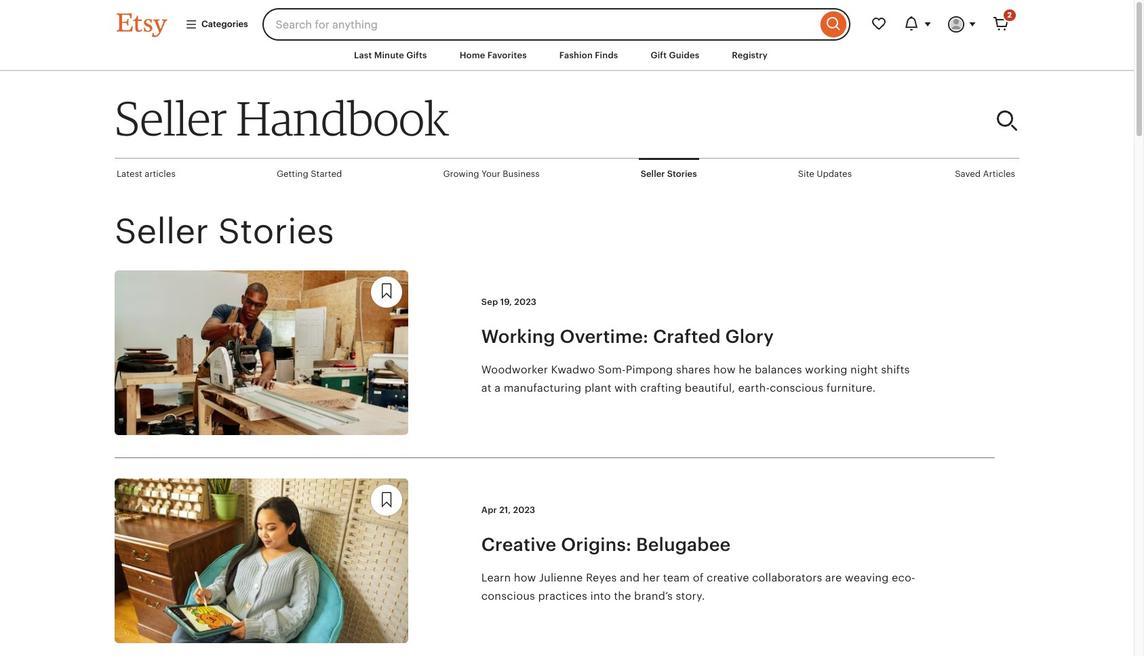 Task type: vqa. For each thing, say whether or not it's contained in the screenshot.
3
no



Task type: describe. For each thing, give the bounding box(es) containing it.
reyes
[[586, 572, 617, 585]]

saved
[[955, 169, 981, 179]]

how inside woodworker kwadwo som-pimpong shares how he balances working night shifts at a manufacturing plant with crafting beautiful, earth-conscious furniture.
[[714, 364, 736, 376]]

last
[[354, 50, 372, 60]]

woodworker kwadwo som-pimpong shares how he balances working night shifts at a manufacturing plant with crafting beautiful, earth-conscious furniture.
[[481, 364, 910, 395]]

working overtime: crafted glory image
[[115, 270, 408, 436]]

seller handbook
[[115, 90, 449, 147]]

plant
[[585, 382, 612, 395]]

getting started
[[277, 169, 342, 179]]

how inside learn how julienne reyes and her team of creative collaborators are weaving eco- conscious practices into the brand's story.
[[514, 572, 536, 585]]

crafting
[[640, 382, 682, 395]]

apr
[[481, 505, 497, 516]]

site updates
[[798, 169, 852, 179]]

latest articles link
[[115, 159, 178, 189]]

crafted
[[653, 326, 721, 347]]

categories button
[[175, 12, 258, 37]]

articles
[[983, 169, 1015, 179]]

are
[[825, 572, 842, 585]]

gifts
[[406, 50, 427, 60]]

creative
[[707, 572, 749, 585]]

saved articles link
[[953, 159, 1017, 189]]

growing your business link
[[441, 159, 542, 189]]

last minute gifts
[[354, 50, 427, 60]]

21,
[[499, 505, 511, 516]]

eco-
[[892, 572, 916, 585]]

registry link
[[722, 43, 778, 68]]

minute
[[374, 50, 404, 60]]

1 horizontal spatial seller stories
[[641, 169, 697, 179]]

furniture.
[[827, 382, 876, 395]]

home favorites
[[460, 50, 527, 60]]

origins:
[[561, 535, 632, 556]]

2023 for creative
[[513, 505, 535, 516]]

2 link
[[985, 8, 1018, 41]]

julienne
[[539, 572, 583, 585]]

fashion finds link
[[549, 43, 628, 68]]

finds
[[595, 50, 618, 60]]

he
[[739, 364, 752, 376]]

conscious inside woodworker kwadwo som-pimpong shares how he balances working night shifts at a manufacturing plant with crafting beautiful, earth-conscious furniture.
[[770, 382, 824, 395]]

registry
[[732, 50, 768, 60]]

seller for seller handbook link
[[115, 90, 227, 147]]

team
[[663, 572, 690, 585]]

gift
[[651, 50, 667, 60]]

overtime:
[[560, 326, 649, 347]]

her
[[643, 572, 660, 585]]

business
[[503, 169, 540, 179]]

belugabee
[[636, 535, 731, 556]]

balances
[[755, 364, 802, 376]]

categories banner
[[92, 0, 1042, 41]]

kwadwo
[[551, 364, 595, 376]]

handbook
[[236, 90, 449, 147]]

working
[[805, 364, 848, 376]]

started
[[311, 169, 342, 179]]

weaving
[[845, 572, 889, 585]]

brand's
[[634, 590, 673, 603]]

fashion finds
[[560, 50, 618, 60]]

shifts
[[881, 364, 910, 376]]

getting
[[277, 169, 309, 179]]

seller for seller stories link
[[641, 169, 665, 179]]

growing
[[443, 169, 479, 179]]

at
[[481, 382, 492, 395]]

working overtime: crafted glory
[[481, 326, 774, 347]]

last minute gifts link
[[344, 43, 437, 68]]

of
[[693, 572, 704, 585]]

menu bar containing last minute gifts
[[92, 41, 1042, 71]]

som-
[[598, 364, 626, 376]]

1 vertical spatial stories
[[218, 212, 334, 251]]



Task type: locate. For each thing, give the bounding box(es) containing it.
1 vertical spatial 2023
[[513, 505, 535, 516]]

categories
[[201, 19, 248, 29]]

creative origins: belugabee image
[[115, 479, 408, 644]]

latest
[[117, 169, 142, 179]]

conscious
[[770, 382, 824, 395], [481, 590, 535, 603]]

0 vertical spatial how
[[714, 364, 736, 376]]

shares
[[676, 364, 711, 376]]

0 horizontal spatial conscious
[[481, 590, 535, 603]]

a
[[495, 382, 501, 395]]

2
[[1008, 11, 1012, 19]]

conscious down learn
[[481, 590, 535, 603]]

0 horizontal spatial stories
[[218, 212, 334, 251]]

1 vertical spatial how
[[514, 572, 536, 585]]

collaborators
[[752, 572, 822, 585]]

creative origins: belugabee
[[481, 535, 731, 556]]

learn
[[481, 572, 511, 585]]

pimpong
[[626, 364, 673, 376]]

sep 19, 2023
[[481, 297, 537, 307]]

sep
[[481, 297, 498, 307]]

working overtime: crafted glory link
[[481, 325, 916, 349]]

woodworker
[[481, 364, 548, 376]]

fashion
[[560, 50, 593, 60]]

1 horizontal spatial conscious
[[770, 382, 824, 395]]

working
[[481, 326, 555, 347]]

seller stories link
[[639, 158, 699, 189]]

menu bar
[[92, 41, 1042, 71]]

1 vertical spatial seller
[[641, 169, 665, 179]]

2023
[[514, 297, 537, 307], [513, 505, 535, 516]]

0 vertical spatial seller stories
[[641, 169, 697, 179]]

favorites
[[488, 50, 527, 60]]

none search field inside categories banner
[[262, 8, 851, 41]]

0 vertical spatial stories
[[667, 169, 697, 179]]

site
[[798, 169, 815, 179]]

0 vertical spatial 2023
[[514, 297, 537, 307]]

with
[[615, 382, 637, 395]]

night
[[851, 364, 878, 376]]

seller handbook link
[[115, 90, 751, 147]]

how right learn
[[514, 572, 536, 585]]

1 vertical spatial conscious
[[481, 590, 535, 603]]

how
[[714, 364, 736, 376], [514, 572, 536, 585]]

gift guides link
[[641, 43, 710, 68]]

apr 21, 2023
[[481, 505, 535, 516]]

articles
[[145, 169, 176, 179]]

0 vertical spatial conscious
[[770, 382, 824, 395]]

0 horizontal spatial seller stories
[[115, 212, 334, 251]]

manufacturing
[[504, 382, 582, 395]]

your
[[482, 169, 501, 179]]

1 horizontal spatial how
[[714, 364, 736, 376]]

conscious inside learn how julienne reyes and her team of creative collaborators are weaving eco- conscious practices into the brand's story.
[[481, 590, 535, 603]]

and
[[620, 572, 640, 585]]

beautiful,
[[685, 382, 735, 395]]

creative
[[481, 535, 557, 556]]

how left he
[[714, 364, 736, 376]]

0 horizontal spatial how
[[514, 572, 536, 585]]

2023 right 19,
[[514, 297, 537, 307]]

19,
[[500, 297, 512, 307]]

glory
[[726, 326, 774, 347]]

2023 right "21," on the bottom of page
[[513, 505, 535, 516]]

learn how julienne reyes and her team of creative collaborators are weaving eco- conscious practices into the brand's story.
[[481, 572, 916, 603]]

home
[[460, 50, 485, 60]]

saved articles
[[955, 169, 1015, 179]]

1 horizontal spatial stories
[[667, 169, 697, 179]]

practices
[[538, 590, 588, 603]]

story.
[[676, 590, 705, 603]]

None search field
[[262, 8, 851, 41]]

growing your business
[[443, 169, 540, 179]]

into
[[590, 590, 611, 603]]

stories
[[667, 169, 697, 179], [218, 212, 334, 251]]

home favorites link
[[450, 43, 537, 68]]

2 vertical spatial seller
[[115, 212, 209, 251]]

gift guides
[[651, 50, 700, 60]]

conscious down balances
[[770, 382, 824, 395]]

earth-
[[738, 382, 770, 395]]

2023 for working
[[514, 297, 537, 307]]

1 vertical spatial seller stories
[[115, 212, 334, 251]]

site updates link
[[796, 159, 854, 189]]

the
[[614, 590, 631, 603]]

latest articles
[[117, 169, 176, 179]]

creative origins: belugabee link
[[481, 533, 916, 557]]

getting started link
[[275, 159, 344, 189]]

updates
[[817, 169, 852, 179]]

guides
[[669, 50, 700, 60]]

Search for anything text field
[[262, 8, 817, 41]]

seller
[[115, 90, 227, 147], [641, 169, 665, 179], [115, 212, 209, 251]]

0 vertical spatial seller
[[115, 90, 227, 147]]



